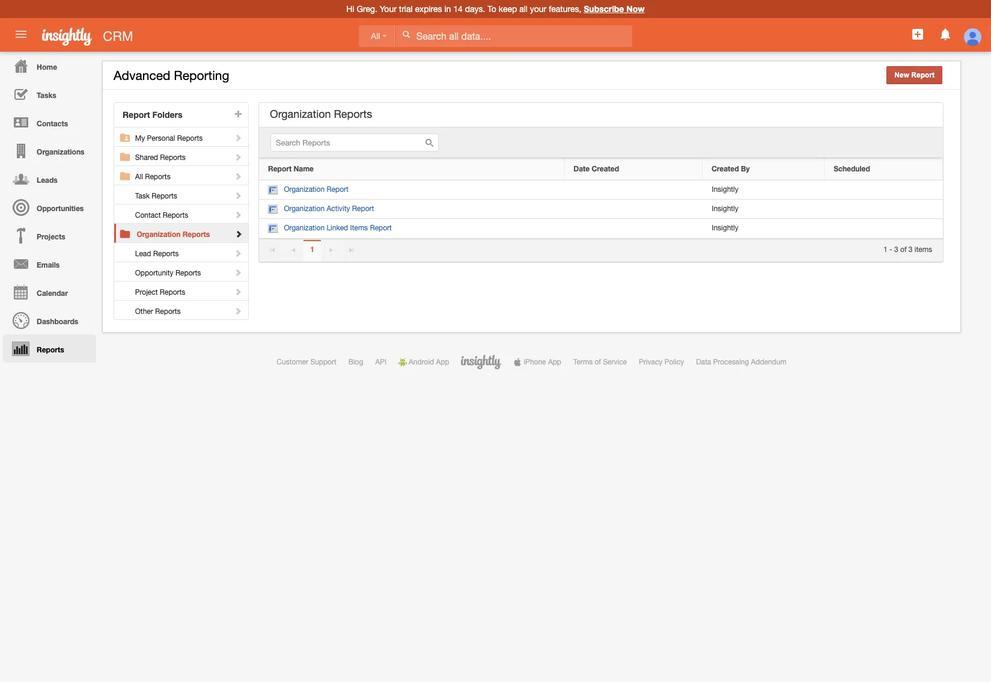 Task type: vqa. For each thing, say whether or not it's contained in the screenshot.
Your password has been successfully changed.
no



Task type: describe. For each thing, give the bounding box(es) containing it.
expires
[[415, 4, 442, 14]]

to
[[488, 4, 497, 14]]

row containing report name
[[259, 158, 944, 180]]

reports for project reports link
[[160, 288, 185, 297]]

keep
[[499, 4, 517, 14]]

plus image
[[235, 109, 243, 118]]

days.
[[465, 4, 486, 14]]

task reports
[[135, 192, 177, 200]]

your
[[530, 4, 547, 14]]

terms of service link
[[574, 358, 627, 366]]

all reports link
[[135, 166, 244, 181]]

other
[[135, 307, 153, 316]]

chevron right image for contact reports
[[234, 211, 243, 219]]

name
[[294, 164, 314, 173]]

app for android app
[[436, 358, 450, 366]]

reporting
[[174, 68, 229, 82]]

subscribe now link
[[584, 4, 645, 14]]

white image
[[402, 30, 411, 38]]

folders
[[152, 109, 183, 120]]

created by link
[[712, 164, 816, 174]]

my personal reports
[[135, 134, 203, 143]]

report name link
[[268, 164, 555, 174]]

data processing addendum link
[[697, 358, 787, 366]]

project reports link
[[135, 282, 244, 297]]

Search all data.... text field
[[396, 25, 633, 47]]

data
[[697, 358, 712, 366]]

opportunities
[[37, 204, 84, 213]]

opportunities link
[[3, 193, 96, 221]]

chevron right image for other reports
[[234, 307, 243, 315]]

support
[[311, 358, 337, 366]]

shared reports
[[135, 153, 186, 162]]

reports for "task reports" link
[[152, 192, 177, 200]]

customer
[[277, 358, 309, 366]]

all
[[520, 4, 528, 14]]

insightly cell for items
[[703, 219, 825, 239]]

contacts
[[37, 119, 68, 128]]

report right items
[[370, 224, 392, 232]]

iphone app link
[[514, 358, 562, 366]]

organization linked items report link
[[269, 224, 392, 234]]

reports for all reports link
[[145, 173, 171, 181]]

reports for lead reports link
[[153, 250, 179, 258]]

terms
[[574, 358, 593, 366]]

my
[[135, 134, 145, 143]]

api link
[[376, 358, 387, 366]]

grid containing report name
[[259, 158, 944, 239]]

contact reports link
[[135, 205, 244, 220]]

created by
[[712, 164, 750, 173]]

chevron right image for project reports
[[234, 288, 243, 296]]

privacy
[[639, 358, 663, 366]]

chevron right image for opportunity reports
[[234, 268, 243, 277]]

1 insightly cell from the top
[[703, 180, 825, 200]]

0 horizontal spatial organization reports
[[137, 230, 210, 239]]

policy
[[665, 358, 685, 366]]

android app link
[[399, 358, 450, 366]]

date created
[[574, 164, 620, 173]]

task
[[135, 192, 150, 200]]

-
[[890, 245, 893, 254]]

chevron right image for all reports
[[234, 172, 243, 180]]

report up the my
[[123, 109, 150, 120]]

android app
[[409, 358, 450, 366]]

customer support link
[[277, 358, 337, 366]]

other reports
[[135, 307, 181, 316]]

lead reports
[[135, 250, 179, 258]]

dashboards
[[37, 317, 78, 326]]

report name
[[268, 164, 314, 173]]

reports for shared reports link
[[160, 153, 186, 162]]

items
[[915, 245, 933, 254]]

shared reports link
[[135, 147, 244, 162]]

linked
[[327, 224, 348, 232]]

calendar link
[[3, 278, 96, 306]]

dashboards link
[[3, 306, 96, 334]]

0 horizontal spatial of
[[595, 358, 601, 366]]

organization for organization report link
[[284, 185, 325, 194]]

tasks
[[37, 91, 56, 100]]

features,
[[549, 4, 582, 14]]

now
[[627, 4, 645, 14]]

advanced reporting
[[114, 68, 229, 82]]

calendar
[[37, 289, 68, 298]]

row containing organization activity report
[[259, 200, 944, 219]]

other reports link
[[135, 301, 244, 316]]

all for all
[[371, 31, 380, 41]]

reports for other reports link
[[155, 307, 181, 316]]

leads link
[[3, 165, 96, 193]]

organization for 'organization linked items report' link
[[284, 224, 325, 232]]

iphone app
[[524, 358, 562, 366]]

contacts link
[[3, 108, 96, 137]]

row containing organization linked items report
[[259, 219, 944, 239]]

shared
[[135, 153, 158, 162]]

1 created from the left
[[592, 164, 620, 173]]

projects
[[37, 232, 65, 241]]

1 insightly from the top
[[712, 185, 739, 194]]

projects link
[[3, 221, 96, 250]]

customer support
[[277, 358, 337, 366]]

api
[[376, 358, 387, 366]]

home
[[37, 63, 57, 72]]

organization linked items report
[[284, 224, 392, 232]]

organization report
[[284, 185, 349, 194]]

project
[[135, 288, 158, 297]]

activity
[[327, 205, 350, 213]]

hi
[[347, 4, 355, 14]]

organization activity report
[[284, 205, 374, 213]]

reports for contact reports "link"
[[163, 211, 188, 220]]



Task type: locate. For each thing, give the bounding box(es) containing it.
3 left 'items'
[[909, 245, 913, 254]]

insightly
[[712, 185, 739, 194], [712, 205, 739, 213], [712, 224, 739, 232]]

service
[[603, 358, 627, 366]]

1 horizontal spatial created
[[712, 164, 740, 173]]

2 chevron right image from the top
[[234, 172, 243, 180]]

report folders
[[123, 109, 183, 120]]

chevron right image inside "task reports" link
[[234, 191, 243, 200]]

app for iphone app
[[549, 358, 562, 366]]

organization reports up search reports text box
[[270, 108, 372, 120]]

organization up name
[[270, 108, 331, 120]]

1 horizontal spatial all
[[371, 31, 380, 41]]

android
[[409, 358, 434, 366]]

insightly for items
[[712, 224, 739, 232]]

reports for opportunity reports link on the top
[[176, 269, 201, 277]]

report up activity
[[327, 185, 349, 194]]

chevron right image down project reports link
[[234, 307, 243, 315]]

chevron right image for organization reports
[[234, 230, 243, 238]]

all link
[[359, 25, 395, 47]]

scheduled
[[834, 164, 871, 173]]

2 1 from the left
[[884, 245, 888, 254]]

chevron right image inside shared reports link
[[234, 153, 243, 161]]

reports up opportunity reports
[[153, 250, 179, 258]]

2 app from the left
[[549, 358, 562, 366]]

lead
[[135, 250, 151, 258]]

reports inside all reports link
[[145, 173, 171, 181]]

chevron right image up project reports link
[[234, 268, 243, 277]]

in
[[445, 4, 451, 14]]

reports up search reports text box
[[334, 108, 372, 120]]

chevron right image up opportunity reports link on the top
[[234, 249, 243, 257]]

personal
[[147, 134, 175, 143]]

addendum
[[752, 358, 787, 366]]

1 1 from the left
[[311, 245, 315, 254]]

chevron right image for task reports
[[234, 191, 243, 200]]

row group containing organization report
[[259, 180, 944, 239]]

blog link
[[349, 358, 364, 366]]

organization down contact reports
[[137, 230, 181, 239]]

all up task
[[135, 173, 143, 181]]

chevron right image inside project reports link
[[234, 288, 243, 296]]

reports inside organization reports link
[[183, 230, 210, 239]]

3 insightly cell from the top
[[703, 219, 825, 239]]

chevron right image down 'plus' image
[[234, 134, 243, 142]]

chevron right image
[[234, 153, 243, 161], [234, 230, 243, 238], [234, 249, 243, 257], [234, 288, 243, 296], [234, 307, 243, 315]]

opportunity reports
[[135, 269, 201, 277]]

1 vertical spatial insightly
[[712, 205, 739, 213]]

chevron right image inside opportunity reports link
[[234, 268, 243, 277]]

insightly for report
[[712, 205, 739, 213]]

iphone
[[524, 358, 547, 366]]

2 insightly from the top
[[712, 205, 739, 213]]

organization down organization report link
[[284, 205, 325, 213]]

contact reports
[[135, 211, 188, 220]]

chevron right image
[[234, 134, 243, 142], [234, 172, 243, 180], [234, 191, 243, 200], [234, 211, 243, 219], [234, 268, 243, 277]]

Search Reports text field
[[271, 134, 439, 152]]

task reports link
[[135, 185, 244, 200]]

chevron right image inside organization reports link
[[234, 230, 243, 238]]

by
[[742, 164, 750, 173]]

reports up task reports
[[145, 173, 171, 181]]

5 chevron right image from the top
[[234, 268, 243, 277]]

4 chevron right image from the top
[[234, 288, 243, 296]]

chevron right image inside lead reports link
[[234, 249, 243, 257]]

trial
[[399, 4, 413, 14]]

items
[[350, 224, 368, 232]]

reports inside the reports link
[[37, 345, 64, 354]]

tasks link
[[3, 80, 96, 108]]

1 horizontal spatial of
[[901, 245, 907, 254]]

row containing organization report
[[259, 180, 944, 200]]

greg.
[[357, 4, 378, 14]]

2 chevron right image from the top
[[234, 230, 243, 238]]

reports inside shared reports link
[[160, 153, 186, 162]]

1 left -
[[884, 245, 888, 254]]

organization reports down contact reports
[[137, 230, 210, 239]]

row
[[259, 158, 944, 180], [259, 180, 944, 200], [259, 200, 944, 219], [259, 219, 944, 239]]

navigation
[[0, 52, 96, 363]]

1 horizontal spatial 3
[[909, 245, 913, 254]]

all
[[371, 31, 380, 41], [135, 173, 143, 181]]

report right new
[[912, 71, 935, 79]]

new report link
[[887, 66, 943, 84]]

1 horizontal spatial app
[[549, 358, 562, 366]]

organization down name
[[284, 185, 325, 194]]

reports
[[334, 108, 372, 120], [177, 134, 203, 143], [160, 153, 186, 162], [145, 173, 171, 181], [152, 192, 177, 200], [163, 211, 188, 220], [183, 230, 210, 239], [153, 250, 179, 258], [176, 269, 201, 277], [160, 288, 185, 297], [155, 307, 181, 316], [37, 345, 64, 354]]

1 3 from the left
[[895, 245, 899, 254]]

chevron right image up other reports link
[[234, 288, 243, 296]]

reports down dashboards
[[37, 345, 64, 354]]

1 row from the top
[[259, 158, 944, 180]]

chevron right image up "task reports" link
[[234, 172, 243, 180]]

emails
[[37, 260, 60, 269]]

1 for 1 - 3 of 3 items
[[884, 245, 888, 254]]

opportunity reports link
[[135, 262, 244, 277]]

of right terms
[[595, 358, 601, 366]]

2 3 from the left
[[909, 245, 913, 254]]

report
[[912, 71, 935, 79], [123, 109, 150, 120], [268, 164, 292, 173], [327, 185, 349, 194], [352, 205, 374, 213], [370, 224, 392, 232]]

3 row from the top
[[259, 200, 944, 219]]

0 horizontal spatial all
[[135, 173, 143, 181]]

1 - 3 of 3 items
[[884, 245, 933, 254]]

created left by
[[712, 164, 740, 173]]

1 down 'organization linked items report' link
[[311, 245, 315, 254]]

0 horizontal spatial 1
[[311, 245, 315, 254]]

1 for 1
[[311, 245, 315, 254]]

reports inside lead reports link
[[153, 250, 179, 258]]

organization reports
[[270, 108, 372, 120], [137, 230, 210, 239]]

date
[[574, 164, 590, 173]]

crm
[[103, 29, 133, 44]]

app
[[436, 358, 450, 366], [549, 358, 562, 366]]

date created link
[[574, 164, 693, 174]]

reports up contact reports
[[152, 192, 177, 200]]

2 insightly cell from the top
[[703, 200, 825, 219]]

organizations link
[[3, 137, 96, 165]]

new report
[[895, 71, 935, 79]]

my personal reports link
[[135, 128, 244, 143]]

reports up lead reports link
[[183, 230, 210, 239]]

opportunity
[[135, 269, 174, 277]]

notifications image
[[939, 27, 953, 42]]

chevron right image for lead reports
[[234, 249, 243, 257]]

insightly cell
[[703, 180, 825, 200], [703, 200, 825, 219], [703, 219, 825, 239]]

chevron right image for shared reports
[[234, 153, 243, 161]]

organization report link
[[269, 185, 349, 195]]

2 created from the left
[[712, 164, 740, 173]]

organization up 1 button
[[284, 224, 325, 232]]

organization reports link
[[137, 224, 244, 239]]

reports down the project reports
[[155, 307, 181, 316]]

privacy policy
[[639, 358, 685, 366]]

1 vertical spatial organization reports
[[137, 230, 210, 239]]

chevron right image inside all reports link
[[234, 172, 243, 180]]

1 app from the left
[[436, 358, 450, 366]]

created
[[592, 164, 620, 173], [712, 164, 740, 173]]

1 vertical spatial of
[[595, 358, 601, 366]]

2 row from the top
[[259, 180, 944, 200]]

emails link
[[3, 250, 96, 278]]

0 horizontal spatial 3
[[895, 245, 899, 254]]

reports up organization reports link
[[163, 211, 188, 220]]

blog
[[349, 358, 364, 366]]

organization
[[270, 108, 331, 120], [284, 185, 325, 194], [284, 205, 325, 213], [284, 224, 325, 232], [137, 230, 181, 239]]

new
[[895, 71, 910, 79]]

your
[[380, 4, 397, 14]]

reports up shared reports link
[[177, 134, 203, 143]]

0 vertical spatial organization reports
[[270, 108, 372, 120]]

0 horizontal spatial app
[[436, 358, 450, 366]]

app right android
[[436, 358, 450, 366]]

chevron right image up lead reports link
[[234, 230, 243, 238]]

leads
[[37, 176, 58, 185]]

1 button
[[304, 240, 321, 263]]

privacy policy link
[[639, 358, 685, 366]]

reports inside my personal reports link
[[177, 134, 203, 143]]

3 chevron right image from the top
[[234, 249, 243, 257]]

chevron right image up contact reports "link"
[[234, 191, 243, 200]]

2 vertical spatial insightly
[[712, 224, 739, 232]]

all down greg.
[[371, 31, 380, 41]]

3 chevron right image from the top
[[234, 191, 243, 200]]

3
[[895, 245, 899, 254], [909, 245, 913, 254]]

reports down opportunity reports
[[160, 288, 185, 297]]

1 inside button
[[311, 245, 315, 254]]

reports for organization reports link
[[183, 230, 210, 239]]

reports inside project reports link
[[160, 288, 185, 297]]

row group
[[259, 180, 944, 239]]

of
[[901, 245, 907, 254], [595, 358, 601, 366]]

0 horizontal spatial created
[[592, 164, 620, 173]]

home link
[[3, 52, 96, 80]]

of right -
[[901, 245, 907, 254]]

report up items
[[352, 205, 374, 213]]

chevron right image down 'plus' image
[[234, 153, 243, 161]]

reports up project reports link
[[176, 269, 201, 277]]

terms of service
[[574, 358, 627, 366]]

chevron right image inside contact reports "link"
[[234, 211, 243, 219]]

14
[[454, 4, 463, 14]]

created right date
[[592, 164, 620, 173]]

5 chevron right image from the top
[[234, 307, 243, 315]]

0 vertical spatial of
[[901, 245, 907, 254]]

cell
[[565, 180, 703, 200], [825, 180, 944, 200], [565, 200, 703, 219], [825, 200, 944, 219], [565, 219, 703, 239], [825, 219, 944, 239]]

organization activity report link
[[269, 205, 374, 214]]

advanced
[[114, 68, 171, 82]]

processing
[[714, 358, 750, 366]]

chevron right image inside my personal reports link
[[234, 134, 243, 142]]

4 chevron right image from the top
[[234, 211, 243, 219]]

0 vertical spatial all
[[371, 31, 380, 41]]

hi greg. your trial expires in 14 days. to keep all your features, subscribe now
[[347, 4, 645, 14]]

grid
[[259, 158, 944, 239]]

insightly cell for report
[[703, 200, 825, 219]]

reports inside "task reports" link
[[152, 192, 177, 200]]

1 chevron right image from the top
[[234, 134, 243, 142]]

1 horizontal spatial organization reports
[[270, 108, 372, 120]]

all for all reports
[[135, 173, 143, 181]]

report left name
[[268, 164, 292, 173]]

reports link
[[3, 334, 96, 363]]

1 vertical spatial all
[[135, 173, 143, 181]]

contact
[[135, 211, 161, 220]]

navigation containing home
[[0, 52, 96, 363]]

4 row from the top
[[259, 219, 944, 239]]

reports inside opportunity reports link
[[176, 269, 201, 277]]

reports down my personal reports at the top left
[[160, 153, 186, 162]]

chevron right image for my personal reports
[[234, 134, 243, 142]]

1 horizontal spatial 1
[[884, 245, 888, 254]]

0 vertical spatial insightly
[[712, 185, 739, 194]]

3 insightly from the top
[[712, 224, 739, 232]]

1 chevron right image from the top
[[234, 153, 243, 161]]

3 right -
[[895, 245, 899, 254]]

app right the iphone
[[549, 358, 562, 366]]

organizations
[[37, 147, 85, 156]]

reports inside other reports link
[[155, 307, 181, 316]]

chevron right image inside other reports link
[[234, 307, 243, 315]]

scheduled link
[[834, 164, 934, 174]]

organization for organization activity report link
[[284, 205, 325, 213]]

reports inside contact reports "link"
[[163, 211, 188, 220]]

lead reports link
[[135, 243, 244, 258]]

chevron right image up organization reports link
[[234, 211, 243, 219]]



